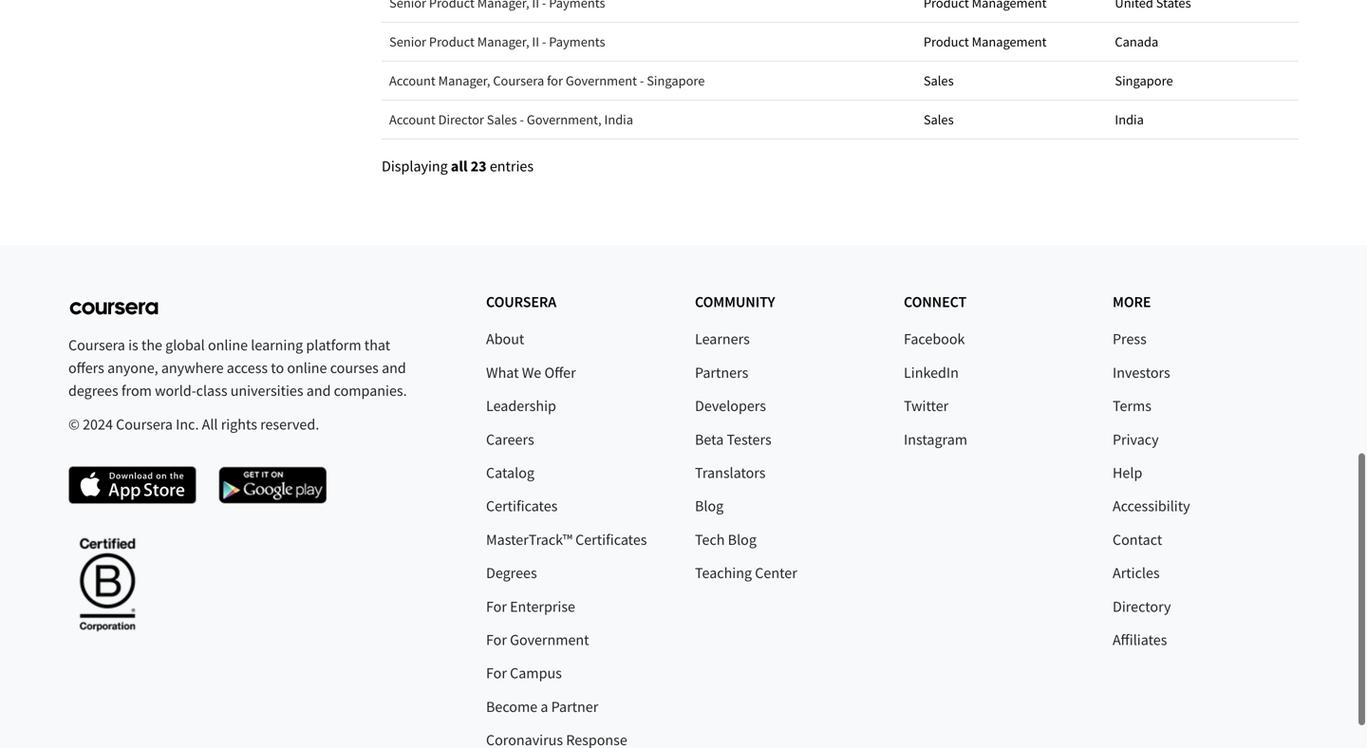 Task type: vqa. For each thing, say whether or not it's contained in the screenshot.
right Certificates
yes



Task type: describe. For each thing, give the bounding box(es) containing it.
inc.
[[176, 415, 199, 434]]

mastertrack™
[[486, 530, 573, 549]]

0 horizontal spatial blog
[[695, 497, 724, 516]]

press link
[[1113, 330, 1147, 349]]

senior product manager, ii - payments
[[389, 33, 605, 50]]

1 singapore from the left
[[647, 72, 705, 89]]

catalog link
[[486, 463, 535, 482]]

linkedin link
[[904, 363, 959, 382]]

for
[[547, 72, 563, 89]]

articles link
[[1113, 564, 1160, 583]]

what we offer
[[486, 363, 576, 382]]

connect
[[904, 293, 967, 312]]

sales for account manager, coursera for government - singapore
[[924, 72, 954, 89]]

facebook
[[904, 330, 965, 349]]

1 product from the left
[[429, 33, 475, 50]]

1 vertical spatial -
[[640, 72, 644, 89]]

translators link
[[695, 463, 766, 482]]

from
[[121, 381, 152, 400]]

canada
[[1115, 33, 1159, 50]]

department: sales element for india
[[924, 108, 1100, 131]]

department: product management element for location: canada element
[[924, 30, 1100, 53]]

government,
[[527, 111, 602, 128]]

catalog
[[486, 463, 535, 482]]

displaying
[[382, 157, 448, 176]]

location: india element
[[1115, 108, 1292, 131]]

0 vertical spatial manager,
[[477, 33, 530, 50]]

location: canada element
[[1115, 30, 1292, 53]]

learners link
[[695, 330, 750, 349]]

rights
[[221, 415, 257, 434]]

tech blog
[[695, 530, 757, 549]]

tech blog link
[[695, 530, 757, 549]]

courses
[[330, 359, 379, 378]]

about
[[486, 330, 525, 349]]

0 vertical spatial online
[[208, 336, 248, 355]]

account director sales - government, india link
[[389, 111, 633, 128]]

class
[[196, 381, 227, 400]]

the
[[141, 336, 162, 355]]

coursera down from
[[116, 415, 173, 434]]

twitter link
[[904, 397, 949, 416]]

linkedin
[[904, 363, 959, 382]]

2024
[[83, 415, 113, 434]]

degrees
[[68, 381, 118, 400]]

for for for government
[[486, 631, 507, 650]]

privacy link
[[1113, 430, 1159, 449]]

reserved.
[[260, 415, 319, 434]]

india inside location: india element
[[1115, 111, 1144, 128]]

privacy
[[1113, 430, 1159, 449]]

that
[[364, 336, 390, 355]]

contact link
[[1113, 530, 1163, 549]]

all 23
[[451, 157, 487, 176]]

beta testers
[[695, 430, 772, 449]]

accessibility
[[1113, 497, 1191, 516]]

for for for enterprise
[[486, 597, 507, 616]]

all
[[202, 415, 218, 434]]

a
[[541, 697, 548, 716]]

blog link
[[695, 497, 724, 516]]

is
[[128, 336, 138, 355]]

senior product manager, ii - payments link
[[389, 33, 605, 50]]

developers link
[[695, 397, 766, 416]]

payments
[[549, 33, 605, 50]]

beta testers link
[[695, 430, 772, 449]]

sales for account director sales - government, india
[[924, 111, 954, 128]]

careers link
[[486, 430, 534, 449]]

platform
[[306, 336, 361, 355]]

1 vertical spatial online
[[287, 359, 327, 378]]

terms
[[1113, 397, 1152, 416]]

certificates link
[[486, 497, 558, 516]]

help link
[[1113, 463, 1143, 482]]

1 horizontal spatial -
[[542, 33, 546, 50]]

companies.
[[334, 381, 407, 400]]

translators
[[695, 463, 766, 482]]

about link
[[486, 330, 525, 349]]

partners
[[695, 363, 749, 382]]

instagram link
[[904, 430, 968, 449]]

1 vertical spatial and
[[307, 381, 331, 400]]

terms link
[[1113, 397, 1152, 416]]

press
[[1113, 330, 1147, 349]]

contact
[[1113, 530, 1163, 549]]

displaying all 23 entries
[[382, 157, 534, 176]]

for enterprise link
[[486, 597, 575, 616]]

anyone,
[[107, 359, 158, 378]]



Task type: locate. For each thing, give the bounding box(es) containing it.
teaching center link
[[695, 564, 797, 583]]

product right senior
[[429, 33, 475, 50]]

developers
[[695, 397, 766, 416]]

1 department: sales element from the top
[[924, 69, 1100, 92]]

directory
[[1113, 597, 1171, 616]]

world-
[[155, 381, 196, 400]]

1 horizontal spatial singapore
[[1115, 72, 1173, 89]]

2 department: product management element from the top
[[924, 30, 1100, 53]]

for campus link
[[486, 664, 562, 683]]

department: sales element for singapore
[[924, 69, 1100, 92]]

online
[[208, 336, 248, 355], [287, 359, 327, 378]]

2 department: sales element from the top
[[924, 108, 1100, 131]]

government down the enterprise
[[510, 631, 589, 650]]

for government
[[486, 631, 589, 650]]

1 vertical spatial department: product management element
[[924, 30, 1100, 53]]

account manager, coursera for government - singapore link
[[389, 72, 705, 89]]

account for account director sales - government, india
[[389, 111, 436, 128]]

mastertrack™ certificates link
[[486, 530, 647, 549]]

articles
[[1113, 564, 1160, 583]]

1 vertical spatial for
[[486, 631, 507, 650]]

certificates right mastertrack™
[[576, 530, 647, 549]]

coursera inside coursera is the global online learning platform that offers               anyone, anywhere access to online courses and degrees from               world-class universities and companies.
[[68, 336, 125, 355]]

1 vertical spatial certificates
[[576, 530, 647, 549]]

0 vertical spatial department: sales element
[[924, 69, 1100, 92]]

account up displaying
[[389, 111, 436, 128]]

1 horizontal spatial and
[[382, 359, 406, 378]]

manager, up director
[[438, 72, 490, 89]]

entries
[[490, 157, 534, 176]]

for
[[486, 597, 507, 616], [486, 631, 507, 650], [486, 664, 507, 683]]

2 for from the top
[[486, 631, 507, 650]]

department: product management element
[[924, 0, 1100, 14], [924, 30, 1100, 53]]

0 vertical spatial and
[[382, 359, 406, 378]]

product left management
[[924, 33, 969, 50]]

1 for from the top
[[486, 597, 507, 616]]

partners link
[[695, 363, 749, 382]]

0 vertical spatial account
[[389, 72, 436, 89]]

access
[[227, 359, 268, 378]]

3 for from the top
[[486, 664, 507, 683]]

department: product management element for location: united states element
[[924, 0, 1100, 14]]

more
[[1113, 293, 1151, 312]]

manager, left "ii" on the top of page
[[477, 33, 530, 50]]

universities
[[231, 381, 303, 400]]

0 horizontal spatial india
[[604, 111, 633, 128]]

- left government,
[[520, 111, 524, 128]]

-
[[542, 33, 546, 50], [640, 72, 644, 89], [520, 111, 524, 128]]

india
[[604, 111, 633, 128], [1115, 111, 1144, 128]]

community
[[695, 293, 775, 312]]

1 india from the left
[[604, 111, 633, 128]]

0 vertical spatial government
[[566, 72, 637, 89]]

1 account from the top
[[389, 72, 436, 89]]

0 horizontal spatial online
[[208, 336, 248, 355]]

affiliates
[[1113, 631, 1168, 650]]

help
[[1113, 463, 1143, 482]]

facebook link
[[904, 330, 965, 349]]

coursera is the global online learning platform that offers               anyone, anywhere access to online courses and degrees from               world-class universities and companies.
[[68, 336, 407, 400]]

0 horizontal spatial -
[[520, 111, 524, 128]]

1 vertical spatial blog
[[728, 530, 757, 549]]

blog right tech
[[728, 530, 757, 549]]

affiliates link
[[1113, 631, 1168, 650]]

center
[[755, 564, 797, 583]]

1 vertical spatial manager,
[[438, 72, 490, 89]]

twitter
[[904, 397, 949, 416]]

1 horizontal spatial product
[[924, 33, 969, 50]]

become
[[486, 697, 538, 716]]

1 horizontal spatial certificates
[[576, 530, 647, 549]]

coursera left the for
[[493, 72, 544, 89]]

what we offer link
[[486, 363, 576, 382]]

director
[[438, 111, 484, 128]]

ii
[[532, 33, 539, 50]]

and down that
[[382, 359, 406, 378]]

- right "ii" on the top of page
[[542, 33, 546, 50]]

1 horizontal spatial online
[[287, 359, 327, 378]]

to
[[271, 359, 284, 378]]

careers
[[486, 430, 534, 449]]

tech
[[695, 530, 725, 549]]

learners
[[695, 330, 750, 349]]

2 india from the left
[[1115, 111, 1144, 128]]

1 vertical spatial department: sales element
[[924, 108, 1100, 131]]

degrees link
[[486, 564, 537, 583]]

campus
[[510, 664, 562, 683]]

0 horizontal spatial certificates
[[486, 497, 558, 516]]

1 horizontal spatial india
[[1115, 111, 1144, 128]]

blog
[[695, 497, 724, 516], [728, 530, 757, 549]]

directory link
[[1113, 597, 1171, 616]]

for for for campus
[[486, 664, 507, 683]]

leadership link
[[486, 397, 556, 416]]

senior
[[389, 33, 426, 50]]

2 singapore from the left
[[1115, 72, 1173, 89]]

beta
[[695, 430, 724, 449]]

coursera
[[493, 72, 544, 89], [486, 293, 557, 312], [68, 336, 125, 355], [116, 415, 173, 434]]

singapore
[[647, 72, 705, 89], [1115, 72, 1173, 89]]

anywhere
[[161, 359, 224, 378]]

1 vertical spatial government
[[510, 631, 589, 650]]

0 horizontal spatial singapore
[[647, 72, 705, 89]]

accessibility link
[[1113, 497, 1191, 516]]

© 2024 coursera inc. all rights reserved.
[[68, 415, 319, 434]]

0 vertical spatial for
[[486, 597, 507, 616]]

0 vertical spatial -
[[542, 33, 546, 50]]

for enterprise
[[486, 597, 575, 616]]

2 product from the left
[[924, 33, 969, 50]]

government down payments on the left of the page
[[566, 72, 637, 89]]

1 vertical spatial account
[[389, 111, 436, 128]]

blog up tech
[[695, 497, 724, 516]]

and down "courses"
[[307, 381, 331, 400]]

india down canada
[[1115, 111, 1144, 128]]

teaching
[[695, 564, 752, 583]]

0 vertical spatial blog
[[695, 497, 724, 516]]

for campus
[[486, 664, 562, 683]]

0 vertical spatial certificates
[[486, 497, 558, 516]]

partner
[[551, 697, 599, 716]]

for down degrees
[[486, 597, 507, 616]]

for government link
[[486, 631, 589, 650]]

for up the 'become'
[[486, 664, 507, 683]]

department: sales element
[[924, 69, 1100, 92], [924, 108, 1100, 131]]

0 vertical spatial department: product management element
[[924, 0, 1100, 14]]

location: united states element
[[1115, 0, 1292, 14]]

offer
[[545, 363, 576, 382]]

global
[[165, 336, 205, 355]]

0 horizontal spatial and
[[307, 381, 331, 400]]

for up for campus
[[486, 631, 507, 650]]

account
[[389, 72, 436, 89], [389, 111, 436, 128]]

1 department: product management element from the top
[[924, 0, 1100, 14]]

2 vertical spatial -
[[520, 111, 524, 128]]

coursera up offers
[[68, 336, 125, 355]]

0 horizontal spatial product
[[429, 33, 475, 50]]

leadership
[[486, 397, 556, 416]]

2 vertical spatial for
[[486, 664, 507, 683]]

become a partner link
[[486, 697, 599, 716]]

what
[[486, 363, 519, 382]]

coursera up about
[[486, 293, 557, 312]]

product
[[429, 33, 475, 50], [924, 33, 969, 50]]

investors
[[1113, 363, 1171, 382]]

enterprise
[[510, 597, 575, 616]]

become a partner
[[486, 697, 599, 716]]

mastertrack™ certificates
[[486, 530, 647, 549]]

account for account manager, coursera for government - singapore
[[389, 72, 436, 89]]

product management
[[924, 33, 1047, 50]]

manager,
[[477, 33, 530, 50], [438, 72, 490, 89]]

india right government,
[[604, 111, 633, 128]]

offers
[[68, 359, 104, 378]]

location: singapore element
[[1115, 69, 1292, 92]]

certificates up mastertrack™
[[486, 497, 558, 516]]

government
[[566, 72, 637, 89], [510, 631, 589, 650]]

account manager, coursera for government - singapore
[[389, 72, 705, 89]]

department: product management element containing product management
[[924, 30, 1100, 53]]

online up access
[[208, 336, 248, 355]]

2 account from the top
[[389, 111, 436, 128]]

- right the for
[[640, 72, 644, 89]]

management
[[972, 33, 1047, 50]]

©
[[68, 415, 80, 434]]

we
[[522, 363, 542, 382]]

1 horizontal spatial blog
[[728, 530, 757, 549]]

2 horizontal spatial -
[[640, 72, 644, 89]]

degrees
[[486, 564, 537, 583]]

account down senior
[[389, 72, 436, 89]]

online right to
[[287, 359, 327, 378]]



